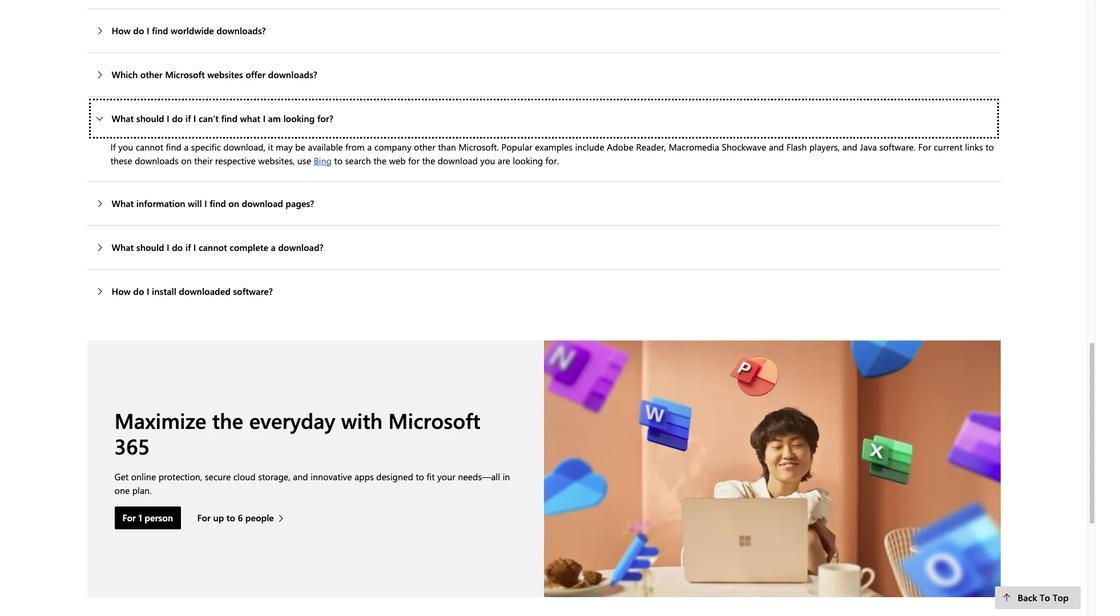 Task type: vqa. For each thing, say whether or not it's contained in the screenshot.
Want
no



Task type: describe. For each thing, give the bounding box(es) containing it.
what should i do if i cannot complete a download?
[[112, 241, 324, 253]]

bing link
[[314, 155, 332, 167]]

can't
[[199, 112, 219, 124]]

than
[[438, 141, 456, 153]]

offer
[[246, 68, 266, 80]]

install
[[152, 285, 176, 297]]

if you cannot find a specific download, it may be available from a company other than microsoft. popular examples include adobe reader, macromedia shockwave and flash players, and java software. for current links to these downloads on their respective websites, use
[[110, 141, 994, 167]]

1 horizontal spatial looking
[[513, 155, 543, 167]]

reader,
[[636, 141, 666, 153]]

web
[[389, 155, 406, 167]]

which other microsoft websites offer downloads? button
[[87, 53, 1001, 96]]

websites,
[[258, 155, 295, 167]]

maximize the everyday with microsoft 365
[[114, 407, 481, 460]]

available
[[308, 141, 343, 153]]

if for cannot
[[185, 241, 191, 253]]

1
[[138, 512, 142, 524]]

on inside if you cannot find a specific download, it may be available from a company other than microsoft. popular examples include adobe reader, macromedia shockwave and flash players, and java software. for current links to these downloads on their respective websites, use
[[181, 155, 192, 167]]

a young woman works on a surface laptop while microsoft 365 app icons whirl around her head. image
[[544, 341, 1001, 598]]

0 horizontal spatial a
[[184, 141, 189, 153]]

to left "6"
[[227, 512, 235, 524]]

get online protection, secure cloud storage, and innovative apps designed to fit your needs—all in one plan.
[[114, 471, 510, 497]]

needs—all
[[458, 471, 500, 483]]

in
[[503, 471, 510, 483]]

person
[[145, 512, 173, 524]]

for up to 6 people
[[197, 512, 274, 524]]

you inside if you cannot find a specific download, it may be available from a company other than microsoft. popular examples include adobe reader, macromedia shockwave and flash players, and java software. for current links to these downloads on their respective websites, use
[[118, 141, 133, 153]]

a inside what should i do if i cannot complete a download? "dropdown button"
[[271, 241, 276, 253]]

download inside dropdown button
[[242, 197, 283, 209]]

for?
[[317, 112, 333, 124]]

what
[[240, 112, 260, 124]]

back to top link
[[996, 587, 1081, 610]]

find left worldwide
[[152, 24, 168, 36]]

with
[[341, 407, 383, 435]]

up
[[213, 512, 224, 524]]

apps
[[355, 471, 374, 483]]

for 1 person
[[122, 512, 173, 524]]

for for for up to 6 people
[[197, 512, 211, 524]]

secure
[[205, 471, 231, 483]]

if for can't
[[185, 112, 191, 124]]

how do i install downloaded software?
[[112, 285, 273, 297]]

to
[[1040, 592, 1050, 604]]

how do i install downloaded software? button
[[87, 270, 1001, 313]]

do inside the what should i do if i can't find what i am looking for? dropdown button
[[172, 112, 183, 124]]

how for how do i find worldwide downloads?
[[112, 24, 131, 36]]

for for for 1 person
[[122, 512, 136, 524]]

include
[[575, 141, 604, 153]]

to right bing "link"
[[334, 155, 343, 167]]

other inside which other microsoft websites offer downloads? 'dropdown button'
[[140, 68, 163, 80]]

will
[[188, 197, 202, 209]]

from
[[346, 141, 365, 153]]

what should i do if i can't find what i am looking for?
[[112, 112, 333, 124]]

how for how do i install downloaded software?
[[112, 285, 131, 297]]

company
[[374, 141, 411, 153]]

for.
[[546, 155, 559, 167]]

websites
[[207, 68, 243, 80]]

search
[[345, 155, 371, 167]]

what for what information will i find on download pages?
[[112, 197, 134, 209]]

storage,
[[258, 471, 290, 483]]

1 horizontal spatial download
[[438, 155, 478, 167]]

fit
[[427, 471, 435, 483]]

examples
[[535, 141, 573, 153]]

on inside the what information will i find on download pages? dropdown button
[[229, 197, 239, 209]]

cloud
[[233, 471, 256, 483]]

find right can't
[[221, 112, 238, 124]]

and inside get online protection, secure cloud storage, and innovative apps designed to fit your needs—all in one plan.
[[293, 471, 308, 483]]

be
[[295, 141, 305, 153]]

microsoft inside 'dropdown button'
[[165, 68, 205, 80]]

what information will i find on download pages?
[[112, 197, 314, 209]]

2 horizontal spatial and
[[843, 141, 858, 153]]

bing
[[314, 155, 332, 167]]

for inside if you cannot find a specific download, it may be available from a company other than microsoft. popular examples include adobe reader, macromedia shockwave and flash players, and java software. for current links to these downloads on their respective websites, use
[[919, 141, 932, 153]]

downloads? for which other microsoft websites offer downloads?
[[268, 68, 317, 80]]

downloaded
[[179, 285, 231, 297]]

cannot inside if you cannot find a specific download, it may be available from a company other than microsoft. popular examples include adobe reader, macromedia shockwave and flash players, and java software. for current links to these downloads on their respective websites, use
[[136, 141, 163, 153]]

the inside maximize the everyday with microsoft 365
[[212, 407, 243, 435]]

for 1 person link
[[114, 507, 181, 530]]

get
[[114, 471, 129, 483]]

it
[[268, 141, 273, 153]]

do inside what should i do if i cannot complete a download? "dropdown button"
[[172, 241, 183, 253]]

should for what should i do if i can't find what i am looking for?
[[136, 112, 164, 124]]

download?
[[278, 241, 324, 253]]

am
[[268, 112, 281, 124]]

protection,
[[159, 471, 202, 483]]

popular
[[501, 141, 533, 153]]

plan.
[[132, 485, 152, 497]]

which other microsoft websites offer downloads?
[[112, 68, 317, 80]]

adobe
[[607, 141, 634, 153]]

online
[[131, 471, 156, 483]]



Task type: locate. For each thing, give the bounding box(es) containing it.
0 vertical spatial if
[[185, 112, 191, 124]]

looking right am
[[283, 112, 315, 124]]

download,
[[223, 141, 266, 153]]

which
[[112, 68, 138, 80]]

6
[[238, 512, 243, 524]]

bing to search the web for the download you are looking for.
[[314, 155, 562, 167]]

0 vertical spatial what
[[112, 112, 134, 124]]

find inside if you cannot find a specific download, it may be available from a company other than microsoft. popular examples include adobe reader, macromedia shockwave and flash players, and java software. for current links to these downloads on their respective websites, use
[[166, 141, 182, 153]]

1 should from the top
[[136, 112, 164, 124]]

do up which
[[133, 24, 144, 36]]

1 vertical spatial microsoft
[[388, 407, 481, 435]]

complete
[[230, 241, 268, 253]]

0 vertical spatial microsoft
[[165, 68, 205, 80]]

everyday
[[249, 407, 335, 435]]

1 horizontal spatial microsoft
[[388, 407, 481, 435]]

your
[[437, 471, 456, 483]]

downloads? inside 'dropdown button'
[[268, 68, 317, 80]]

specific
[[191, 141, 221, 153]]

do
[[133, 24, 144, 36], [172, 112, 183, 124], [172, 241, 183, 253], [133, 285, 144, 297]]

365
[[114, 432, 150, 460]]

how do i find worldwide downloads? button
[[87, 9, 1001, 52]]

back to top
[[1018, 592, 1069, 604]]

downloads? up offer
[[217, 24, 266, 36]]

1 vertical spatial how
[[112, 285, 131, 297]]

use
[[297, 155, 311, 167]]

looking down popular
[[513, 155, 543, 167]]

0 vertical spatial looking
[[283, 112, 315, 124]]

0 horizontal spatial other
[[140, 68, 163, 80]]

1 what from the top
[[112, 112, 134, 124]]

0 horizontal spatial looking
[[283, 112, 315, 124]]

1 horizontal spatial a
[[271, 241, 276, 253]]

0 vertical spatial other
[[140, 68, 163, 80]]

how
[[112, 24, 131, 36], [112, 285, 131, 297]]

what should i do if i cannot complete a download? button
[[87, 226, 1001, 269]]

0 horizontal spatial microsoft
[[165, 68, 205, 80]]

other right which
[[140, 68, 163, 80]]

what should i do if i can't find what i am looking for? button
[[87, 97, 1001, 140]]

1 horizontal spatial on
[[229, 197, 239, 209]]

0 vertical spatial downloads?
[[217, 24, 266, 36]]

microsoft left websites
[[165, 68, 205, 80]]

what for what should i do if i cannot complete a download?
[[112, 241, 134, 253]]

to inside get online protection, secure cloud storage, and innovative apps designed to fit your needs—all in one plan.
[[416, 471, 424, 483]]

on right will
[[229, 197, 239, 209]]

what information will i find on download pages? button
[[87, 182, 1001, 225]]

may
[[276, 141, 293, 153]]

macromedia
[[669, 141, 719, 153]]

do inside the "how do i install downloaded software?" dropdown button
[[133, 285, 144, 297]]

designed
[[376, 471, 413, 483]]

download
[[438, 155, 478, 167], [242, 197, 283, 209]]

1 horizontal spatial other
[[414, 141, 436, 153]]

0 horizontal spatial on
[[181, 155, 192, 167]]

2 horizontal spatial for
[[919, 141, 932, 153]]

find
[[152, 24, 168, 36], [221, 112, 238, 124], [166, 141, 182, 153], [210, 197, 226, 209]]

1 if from the top
[[185, 112, 191, 124]]

2 horizontal spatial a
[[367, 141, 372, 153]]

download down than
[[438, 155, 478, 167]]

should
[[136, 112, 164, 124], [136, 241, 164, 253]]

do up the install
[[172, 241, 183, 253]]

you left are
[[480, 155, 495, 167]]

1 vertical spatial you
[[480, 155, 495, 167]]

what
[[112, 112, 134, 124], [112, 197, 134, 209], [112, 241, 134, 253]]

0 horizontal spatial you
[[118, 141, 133, 153]]

if inside dropdown button
[[185, 112, 191, 124]]

do inside how do i find worldwide downloads? dropdown button
[[133, 24, 144, 36]]

innovative
[[311, 471, 352, 483]]

cannot left complete
[[199, 241, 227, 253]]

a right from
[[367, 141, 372, 153]]

downloads
[[135, 155, 179, 167]]

2 how from the top
[[112, 285, 131, 297]]

for up to 6 people link
[[197, 507, 289, 530]]

software.
[[880, 141, 916, 153]]

one
[[114, 485, 130, 497]]

these
[[110, 155, 132, 167]]

if up how do i install downloaded software?
[[185, 241, 191, 253]]

back
[[1018, 592, 1037, 604]]

1 how from the top
[[112, 24, 131, 36]]

1 vertical spatial downloads?
[[268, 68, 317, 80]]

and left the java
[[843, 141, 858, 153]]

2 should from the top
[[136, 241, 164, 253]]

should inside dropdown button
[[136, 112, 164, 124]]

and right storage,
[[293, 471, 308, 483]]

should for what should i do if i cannot complete a download?
[[136, 241, 164, 253]]

for left "1"
[[122, 512, 136, 524]]

downloads? right offer
[[268, 68, 317, 80]]

and left flash
[[769, 141, 784, 153]]

if
[[185, 112, 191, 124], [185, 241, 191, 253]]

their
[[194, 155, 213, 167]]

download left pages?
[[242, 197, 283, 209]]

find right will
[[210, 197, 226, 209]]

you
[[118, 141, 133, 153], [480, 155, 495, 167]]

1 horizontal spatial downloads?
[[268, 68, 317, 80]]

1 horizontal spatial and
[[769, 141, 784, 153]]

2 vertical spatial what
[[112, 241, 134, 253]]

microsoft
[[165, 68, 205, 80], [388, 407, 481, 435]]

pages?
[[286, 197, 314, 209]]

other
[[140, 68, 163, 80], [414, 141, 436, 153]]

cannot
[[136, 141, 163, 153], [199, 241, 227, 253]]

1 horizontal spatial you
[[480, 155, 495, 167]]

other inside if you cannot find a specific download, it may be available from a company other than microsoft. popular examples include adobe reader, macromedia shockwave and flash players, and java software. for current links to these downloads on their respective websites, use
[[414, 141, 436, 153]]

do left the install
[[133, 285, 144, 297]]

are
[[498, 155, 510, 167]]

a left specific
[[184, 141, 189, 153]]

maximize
[[114, 407, 206, 435]]

0 vertical spatial should
[[136, 112, 164, 124]]

0 vertical spatial you
[[118, 141, 133, 153]]

0 horizontal spatial the
[[212, 407, 243, 435]]

how do i find worldwide downloads?
[[112, 24, 266, 36]]

1 vertical spatial should
[[136, 241, 164, 253]]

worldwide
[[171, 24, 214, 36]]

0 vertical spatial how
[[112, 24, 131, 36]]

what inside "dropdown button"
[[112, 241, 134, 253]]

how up which
[[112, 24, 131, 36]]

top
[[1053, 592, 1069, 604]]

for
[[408, 155, 420, 167]]

if inside "dropdown button"
[[185, 241, 191, 253]]

0 horizontal spatial downloads?
[[217, 24, 266, 36]]

3 what from the top
[[112, 241, 134, 253]]

downloads?
[[217, 24, 266, 36], [268, 68, 317, 80]]

downloads? for how do i find worldwide downloads?
[[217, 24, 266, 36]]

links
[[965, 141, 983, 153]]

how left the install
[[112, 285, 131, 297]]

0 horizontal spatial cannot
[[136, 141, 163, 153]]

shockwave
[[722, 141, 766, 153]]

microsoft up fit
[[388, 407, 481, 435]]

0 vertical spatial download
[[438, 155, 478, 167]]

current
[[934, 141, 963, 153]]

2 if from the top
[[185, 241, 191, 253]]

players,
[[810, 141, 840, 153]]

1 vertical spatial what
[[112, 197, 134, 209]]

a right complete
[[271, 241, 276, 253]]

what for what should i do if i can't find what i am looking for?
[[112, 112, 134, 124]]

microsoft inside maximize the everyday with microsoft 365
[[388, 407, 481, 435]]

2 horizontal spatial the
[[422, 155, 435, 167]]

to inside if you cannot find a specific download, it may be available from a company other than microsoft. popular examples include adobe reader, macromedia shockwave and flash players, and java software. for current links to these downloads on their respective websites, use
[[986, 141, 994, 153]]

1 vertical spatial if
[[185, 241, 191, 253]]

cannot inside "dropdown button"
[[199, 241, 227, 253]]

cannot up downloads
[[136, 141, 163, 153]]

to left fit
[[416, 471, 424, 483]]

0 horizontal spatial download
[[242, 197, 283, 209]]

0 vertical spatial on
[[181, 155, 192, 167]]

downloads? inside dropdown button
[[217, 24, 266, 36]]

java
[[860, 141, 877, 153]]

to right links on the top right of the page
[[986, 141, 994, 153]]

1 horizontal spatial for
[[197, 512, 211, 524]]

respective
[[215, 155, 256, 167]]

flash
[[787, 141, 807, 153]]

should up downloads
[[136, 112, 164, 124]]

should down information
[[136, 241, 164, 253]]

if
[[110, 141, 116, 153]]

1 vertical spatial on
[[229, 197, 239, 209]]

1 vertical spatial other
[[414, 141, 436, 153]]

for left 'current'
[[919, 141, 932, 153]]

other up for
[[414, 141, 436, 153]]

should inside "dropdown button"
[[136, 241, 164, 253]]

find up downloads
[[166, 141, 182, 153]]

and
[[769, 141, 784, 153], [843, 141, 858, 153], [293, 471, 308, 483]]

0 horizontal spatial for
[[122, 512, 136, 524]]

0 vertical spatial cannot
[[136, 141, 163, 153]]

people
[[245, 512, 274, 524]]

2 what from the top
[[112, 197, 134, 209]]

1 horizontal spatial the
[[374, 155, 387, 167]]

1 vertical spatial looking
[[513, 155, 543, 167]]

microsoft.
[[459, 141, 499, 153]]

looking inside the what should i do if i can't find what i am looking for? dropdown button
[[283, 112, 315, 124]]

information
[[136, 197, 185, 209]]

if left can't
[[185, 112, 191, 124]]

1 vertical spatial cannot
[[199, 241, 227, 253]]

a
[[184, 141, 189, 153], [367, 141, 372, 153], [271, 241, 276, 253]]

do left can't
[[172, 112, 183, 124]]

for left up
[[197, 512, 211, 524]]

you right if
[[118, 141, 133, 153]]

looking
[[283, 112, 315, 124], [513, 155, 543, 167]]

1 vertical spatial download
[[242, 197, 283, 209]]

0 horizontal spatial and
[[293, 471, 308, 483]]

1 horizontal spatial cannot
[[199, 241, 227, 253]]

to
[[986, 141, 994, 153], [334, 155, 343, 167], [416, 471, 424, 483], [227, 512, 235, 524]]

software?
[[233, 285, 273, 297]]

on left their
[[181, 155, 192, 167]]



